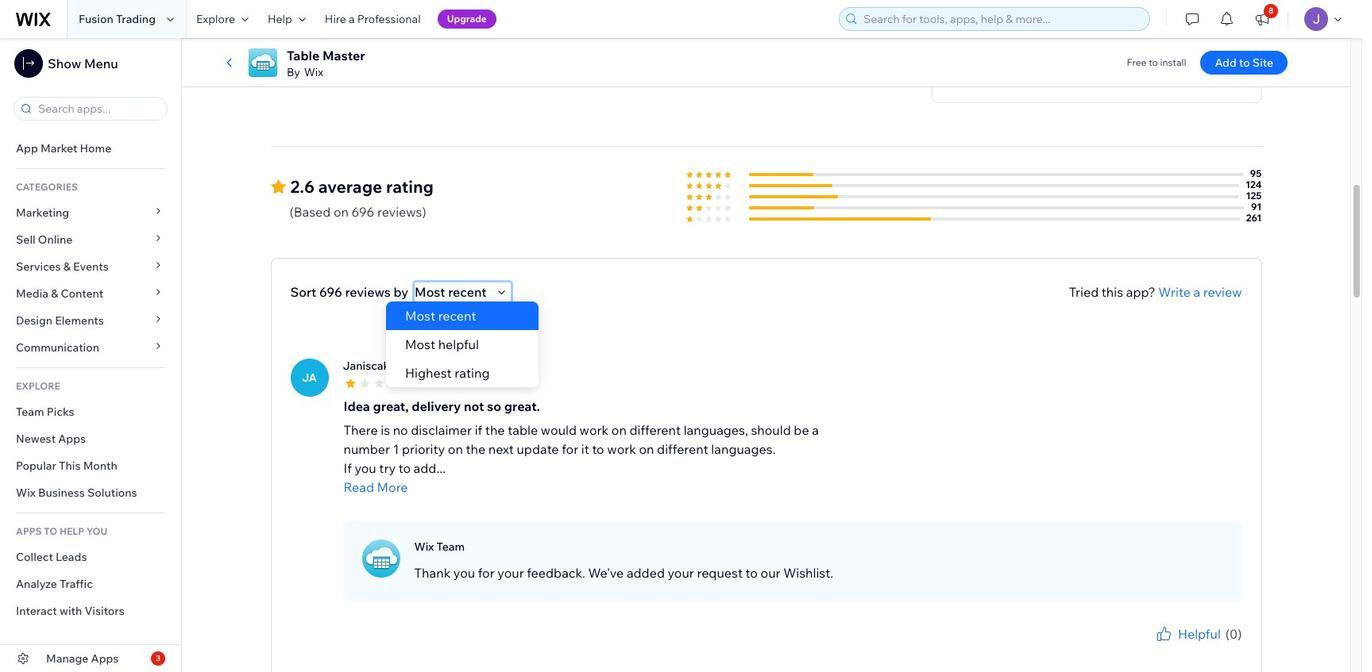 Task type: locate. For each thing, give the bounding box(es) containing it.
0 horizontal spatial you
[[355, 461, 376, 476]]

thank left helpful button
[[1116, 644, 1144, 656]]

0 vertical spatial thank
[[414, 565, 451, 581]]

0 vertical spatial &
[[63, 260, 71, 274]]

you for thank you for your feedback. we've added your request to our wishlist.
[[454, 565, 475, 581]]

our left wishlist.
[[761, 565, 781, 581]]

1 vertical spatial team
[[437, 540, 465, 554]]

to inside button
[[1240, 56, 1250, 70]]

help
[[268, 12, 292, 26]]

on
[[334, 204, 349, 220], [612, 422, 627, 438], [448, 441, 463, 457], [639, 441, 654, 457]]

team right w i icon
[[437, 540, 465, 554]]

a right write
[[1194, 284, 1201, 300]]

0 vertical spatial 696
[[352, 204, 375, 220]]

for left feedback.
[[478, 565, 495, 581]]

most recent for most recent option
[[405, 308, 476, 324]]

update
[[517, 441, 559, 457]]

on down average
[[334, 204, 349, 220]]

for for thank you for your feedback. we've added your request to our wishlist.
[[478, 565, 495, 581]]

most recent up 'most helpful'
[[405, 308, 476, 324]]

more
[[377, 480, 408, 496]]

services
[[16, 260, 61, 274]]

on right it on the bottom left of page
[[639, 441, 654, 457]]

most inside most recent option
[[405, 308, 436, 324]]

wix
[[304, 65, 323, 79], [16, 486, 36, 501], [414, 540, 434, 554]]

696 down 2.6 average rating
[[352, 204, 375, 220]]

apps to help you
[[16, 526, 107, 538]]

recent down most recent button
[[438, 308, 476, 324]]

sell online link
[[0, 226, 181, 253]]

design elements link
[[0, 307, 181, 335]]

2 vertical spatial wix
[[414, 540, 434, 554]]

1 vertical spatial a
[[1194, 284, 1201, 300]]

by
[[287, 65, 300, 79]]

collect
[[16, 551, 53, 565]]

1 vertical spatial the
[[466, 441, 486, 457]]

should
[[751, 422, 791, 438]]

you down wix team
[[454, 565, 475, 581]]

for inside idea great, delivery not so great. there is no disclaimer if the table would work on different languages, should be a number 1 priority on the next update for it to work on different languages. if you try to add... read more
[[562, 441, 579, 457]]

a right be
[[812, 422, 819, 438]]

2 horizontal spatial a
[[1194, 284, 1201, 300]]

696
[[352, 204, 375, 220], [319, 284, 342, 300]]

helpful button
[[1154, 625, 1221, 644]]

analyze
[[16, 578, 57, 592]]

design
[[16, 314, 53, 328]]

you left feedback
[[1146, 644, 1162, 656]]

to
[[1240, 56, 1250, 70], [1149, 56, 1158, 68], [592, 441, 604, 457], [399, 461, 411, 476], [746, 565, 758, 581]]

wix down popular
[[16, 486, 36, 501]]

apps for manage apps
[[91, 652, 119, 667]]

list box
[[386, 302, 539, 387]]

services & events
[[16, 260, 109, 274]]

support
[[1046, 50, 1087, 64]]

wix for wix business solutions
[[16, 486, 36, 501]]

91
[[1251, 201, 1262, 213]]

1 vertical spatial most recent
[[405, 308, 476, 324]]

1 vertical spatial wix
[[16, 486, 36, 501]]

wix inside the sidebar 'element'
[[16, 486, 36, 501]]

help button
[[258, 0, 315, 38]]

2.6
[[290, 176, 315, 197]]

0 horizontal spatial &
[[51, 287, 58, 301]]

wix business solutions
[[16, 486, 137, 501]]

recent inside button
[[448, 284, 487, 300]]

696 right 'sort'
[[319, 284, 342, 300]]

rating right 29,
[[455, 365, 490, 381]]

rating inside list box
[[455, 365, 490, 381]]

you for thank you for your feedback
[[1146, 644, 1162, 656]]

0 vertical spatial most recent
[[415, 284, 487, 300]]

1 horizontal spatial your
[[668, 565, 694, 581]]

& right media
[[51, 287, 58, 301]]

1 horizontal spatial &
[[63, 260, 71, 274]]

2 vertical spatial you
[[1146, 644, 1162, 656]]

2 horizontal spatial wix
[[414, 540, 434, 554]]

2 horizontal spatial you
[[1146, 644, 1162, 656]]

1 vertical spatial 696
[[319, 284, 342, 300]]

for left it on the bottom left of page
[[562, 441, 579, 457]]

you right if on the left bottom of the page
[[355, 461, 376, 476]]

most recent option
[[386, 302, 539, 330]]

0 horizontal spatial a
[[349, 12, 355, 26]]

review
[[1204, 284, 1242, 300]]

1 horizontal spatial apps
[[91, 652, 119, 667]]

most down the by
[[405, 308, 436, 324]]

team inside the sidebar 'element'
[[16, 405, 44, 420]]

rating up reviews)
[[386, 176, 434, 197]]

wix down the table
[[304, 65, 323, 79]]

most
[[415, 284, 445, 300], [405, 308, 436, 324], [405, 337, 436, 352]]

1 vertical spatial recent
[[438, 308, 476, 324]]

the
[[485, 422, 505, 438], [466, 441, 486, 457]]

a
[[349, 12, 355, 26], [1194, 284, 1201, 300], [812, 422, 819, 438]]

1 vertical spatial most
[[405, 308, 436, 324]]

your left feedback.
[[498, 565, 524, 581]]

0 horizontal spatial thank
[[414, 565, 451, 581]]

media & content link
[[0, 280, 181, 307]]

& left the events
[[63, 260, 71, 274]]

explore
[[16, 381, 60, 393]]

& for events
[[63, 260, 71, 274]]

0 vertical spatial most
[[415, 284, 445, 300]]

1 vertical spatial &
[[51, 287, 58, 301]]

sell online
[[16, 233, 73, 247]]

95
[[1251, 167, 1262, 179]]

recent up most recent option
[[448, 284, 487, 300]]

our
[[996, 26, 1013, 40], [761, 565, 781, 581]]

2 vertical spatial a
[[812, 422, 819, 438]]

fusion
[[79, 12, 113, 26]]

& for content
[[51, 287, 58, 301]]

most inside most recent button
[[415, 284, 445, 300]]

for left feedback
[[1164, 644, 1177, 656]]

different left languages,
[[630, 422, 681, 438]]

0 horizontal spatial rating
[[386, 176, 434, 197]]

for right us
[[1029, 50, 1044, 64]]

to left 'site'
[[1240, 56, 1250, 70]]

0 horizontal spatial team
[[16, 405, 44, 420]]

your for thank you for your feedback
[[1179, 644, 1199, 656]]

work up it on the bottom left of page
[[580, 422, 609, 438]]

0 horizontal spatial our
[[761, 565, 781, 581]]

the right if
[[485, 422, 505, 438]]

most up nov
[[405, 337, 436, 352]]

0 vertical spatial team
[[16, 405, 44, 420]]

app market home
[[16, 141, 111, 156]]

newest apps link
[[0, 426, 181, 453]]

most right the by
[[415, 284, 445, 300]]

policy
[[1011, 74, 1042, 88]]

1 vertical spatial rating
[[455, 365, 490, 381]]

your down 'helpful'
[[1179, 644, 1199, 656]]

2 horizontal spatial your
[[1179, 644, 1199, 656]]

communication
[[16, 341, 102, 355]]

0 vertical spatial a
[[349, 12, 355, 26]]

fusion trading
[[79, 12, 156, 26]]

most recent inside button
[[415, 284, 487, 300]]

8 button
[[1245, 0, 1280, 38]]

0 vertical spatial wix
[[304, 65, 323, 79]]

your
[[498, 565, 524, 581], [668, 565, 694, 581], [1179, 644, 1199, 656]]

media & content
[[16, 287, 104, 301]]

business
[[38, 486, 85, 501]]

1 horizontal spatial a
[[812, 422, 819, 438]]

to right free
[[1149, 56, 1158, 68]]

wix right w i icon
[[414, 540, 434, 554]]

write a review button
[[1159, 283, 1242, 302]]

recent for most recent option
[[438, 308, 476, 324]]

1 horizontal spatial our
[[996, 26, 1013, 40]]

2 vertical spatial most
[[405, 337, 436, 352]]

site
[[1253, 56, 1274, 70]]

janiscakste / nov 29, 2023
[[343, 359, 483, 373]]

great.
[[504, 399, 540, 414]]

0 vertical spatial you
[[355, 461, 376, 476]]

0 horizontal spatial wix
[[16, 486, 36, 501]]

apps right manage
[[91, 652, 119, 667]]

different down languages,
[[657, 441, 709, 457]]

table master logo image
[[249, 48, 277, 77]]

apps for newest apps
[[58, 432, 86, 447]]

this
[[59, 459, 81, 474]]

1 horizontal spatial you
[[454, 565, 475, 581]]

0 horizontal spatial apps
[[58, 432, 86, 447]]

thank down wix team
[[414, 565, 451, 581]]

1 vertical spatial work
[[607, 441, 636, 457]]

feedback
[[1201, 644, 1242, 656]]

0 vertical spatial apps
[[58, 432, 86, 447]]

newest apps
[[16, 432, 86, 447]]

team down explore
[[16, 405, 44, 420]]

helpful
[[1178, 627, 1221, 643]]

1 vertical spatial you
[[454, 565, 475, 581]]

popular
[[16, 459, 56, 474]]

0 vertical spatial our
[[996, 26, 1013, 40]]

free
[[1127, 56, 1147, 68]]

1 horizontal spatial wix
[[304, 65, 323, 79]]

add
[[1215, 56, 1237, 70]]

list box containing most recent
[[386, 302, 539, 387]]

a right the hire
[[349, 12, 355, 26]]

our right visit
[[996, 26, 1013, 40]]

marketing link
[[0, 199, 181, 226]]

great,
[[373, 399, 409, 414]]

work right it on the bottom left of page
[[607, 441, 636, 457]]

for for contact us for support
[[1029, 50, 1044, 64]]

janiscakste
[[343, 359, 406, 373]]

0 horizontal spatial your
[[498, 565, 524, 581]]

sort 696 reviews by
[[290, 284, 408, 300]]

most for most recent button
[[415, 284, 445, 300]]

1 vertical spatial apps
[[91, 652, 119, 667]]

month
[[83, 459, 117, 474]]

Search apps... field
[[33, 98, 162, 120]]

0 vertical spatial recent
[[448, 284, 487, 300]]

you
[[355, 461, 376, 476], [454, 565, 475, 581], [1146, 644, 1162, 656]]

thank
[[414, 565, 451, 581], [1116, 644, 1144, 656]]

most recent up most recent option
[[415, 284, 487, 300]]

8
[[1269, 6, 1274, 16]]

most recent inside option
[[405, 308, 476, 324]]

1 horizontal spatial rating
[[455, 365, 490, 381]]

your right added
[[668, 565, 694, 581]]

sell
[[16, 233, 35, 247]]

1 vertical spatial our
[[761, 565, 781, 581]]

apps up this
[[58, 432, 86, 447]]

2023
[[457, 359, 483, 373]]

the down if
[[466, 441, 486, 457]]

1 horizontal spatial thank
[[1116, 644, 1144, 656]]

we've
[[588, 565, 624, 581]]

1 vertical spatial thank
[[1116, 644, 1144, 656]]

highest rating
[[405, 365, 490, 381]]

a inside idea great, delivery not so great. there is no disclaimer if the table would work on different languages, should be a number 1 priority on the next update for it to work on different languages. if you try to add... read more
[[812, 422, 819, 438]]

0 vertical spatial different
[[630, 422, 681, 438]]

wix for wix team
[[414, 540, 434, 554]]

recent inside option
[[438, 308, 476, 324]]

wix business solutions link
[[0, 480, 181, 507]]

&
[[63, 260, 71, 274], [51, 287, 58, 301]]

for
[[1029, 50, 1044, 64], [562, 441, 579, 457], [478, 565, 495, 581], [1164, 644, 1177, 656]]



Task type: describe. For each thing, give the bounding box(es) containing it.
thank for thank you for your feedback. we've added your request to our wishlist.
[[414, 565, 451, 581]]

w i image
[[362, 540, 400, 578]]

show
[[48, 56, 81, 72]]

sort
[[290, 284, 316, 300]]

app market home link
[[0, 135, 181, 162]]

most recent for most recent button
[[415, 284, 487, 300]]

to right request
[[746, 565, 758, 581]]

website
[[1016, 26, 1058, 40]]

thank for thank you for your feedback
[[1116, 644, 1144, 656]]

privacy
[[971, 74, 1008, 88]]

newest
[[16, 432, 56, 447]]

is
[[381, 422, 390, 438]]

most for most recent option
[[405, 308, 436, 324]]

added
[[627, 565, 665, 581]]

add to site
[[1215, 56, 1274, 70]]

for for thank you for your feedback
[[1164, 644, 1177, 656]]

ja
[[302, 371, 317, 385]]

languages,
[[684, 422, 748, 438]]

3
[[156, 654, 161, 664]]

contact us for support
[[971, 50, 1087, 64]]

analyze traffic link
[[0, 571, 181, 598]]

market
[[40, 141, 77, 156]]

show menu button
[[14, 49, 118, 78]]

sidebar element
[[0, 38, 182, 673]]

app?
[[1126, 284, 1156, 300]]

table master by wix
[[287, 48, 365, 79]]

popular this month link
[[0, 453, 181, 480]]

interact
[[16, 605, 57, 619]]

explore
[[196, 12, 235, 26]]

hire a professional link
[[315, 0, 430, 38]]

wix team
[[414, 540, 465, 554]]

menu
[[84, 56, 118, 72]]

popular this month
[[16, 459, 117, 474]]

show menu
[[48, 56, 118, 72]]

helpful
[[438, 337, 479, 352]]

home
[[80, 141, 111, 156]]

you inside idea great, delivery not so great. there is no disclaimer if the table would work on different languages, should be a number 1 priority on the next update for it to work on different languages. if you try to add... read more
[[355, 461, 376, 476]]

online
[[38, 233, 73, 247]]

interact with visitors
[[16, 605, 125, 619]]

on right would
[[612, 422, 627, 438]]

delivery
[[412, 399, 461, 414]]

no
[[393, 422, 408, 438]]

0 vertical spatial rating
[[386, 176, 434, 197]]

29,
[[439, 359, 455, 373]]

1 vertical spatial different
[[657, 441, 709, 457]]

collect leads
[[16, 551, 87, 565]]

professional
[[357, 12, 421, 26]]

highest
[[405, 365, 452, 381]]

table
[[287, 48, 320, 64]]

analyze traffic
[[16, 578, 93, 592]]

events
[[73, 260, 109, 274]]

recent for most recent button
[[448, 284, 487, 300]]

solutions
[[87, 486, 137, 501]]

contact
[[971, 50, 1012, 64]]

1 horizontal spatial team
[[437, 540, 465, 554]]

disclaimer
[[411, 422, 472, 438]]

to right try
[[399, 461, 411, 476]]

wishlist.
[[784, 565, 834, 581]]

0 vertical spatial the
[[485, 422, 505, 438]]

tried this app? write a review
[[1069, 284, 1242, 300]]

try
[[379, 461, 396, 476]]

help
[[60, 526, 84, 538]]

your for thank you for your feedback. we've added your request to our wishlist.
[[498, 565, 524, 581]]

write
[[1159, 284, 1191, 300]]

thank you for your feedback. we've added your request to our wishlist.
[[414, 565, 834, 581]]

picks
[[47, 405, 74, 420]]

manage
[[46, 652, 89, 667]]

with
[[60, 605, 82, 619]]

elements
[[55, 314, 104, 328]]

trading
[[116, 12, 156, 26]]

(0)
[[1226, 627, 1242, 643]]

thank you for your feedback
[[1116, 644, 1242, 656]]

Search for tools, apps, help & more... field
[[859, 8, 1145, 30]]

/
[[408, 359, 413, 373]]

visit our website link
[[952, 26, 1058, 40]]

average
[[318, 176, 382, 197]]

languages.
[[711, 441, 776, 457]]

0 horizontal spatial 696
[[319, 284, 342, 300]]

install
[[1160, 56, 1187, 68]]

to right it on the bottom left of page
[[592, 441, 604, 457]]

app
[[16, 141, 38, 156]]

wix inside "table master by wix"
[[304, 65, 323, 79]]

there
[[344, 422, 378, 438]]

nov
[[416, 359, 437, 373]]

you
[[86, 526, 107, 538]]

on down the "disclaimer"
[[448, 441, 463, 457]]

free to install
[[1127, 56, 1187, 68]]

0 vertical spatial work
[[580, 422, 609, 438]]

if
[[344, 461, 352, 476]]

if
[[475, 422, 483, 438]]

communication link
[[0, 335, 181, 362]]

to
[[44, 526, 57, 538]]

1 horizontal spatial 696
[[352, 204, 375, 220]]

master
[[323, 48, 365, 64]]

apps
[[16, 526, 42, 538]]

add...
[[414, 461, 446, 476]]

most helpful
[[405, 337, 479, 352]]

priority
[[402, 441, 445, 457]]



Task type: vqa. For each thing, say whether or not it's contained in the screenshot.
FOR inside Idea great, delivery not so great. There is no disclaimer if the table would work on different languages, should be a number 1 priority on the next update for it to work on different languages. If you try to add... Read More
yes



